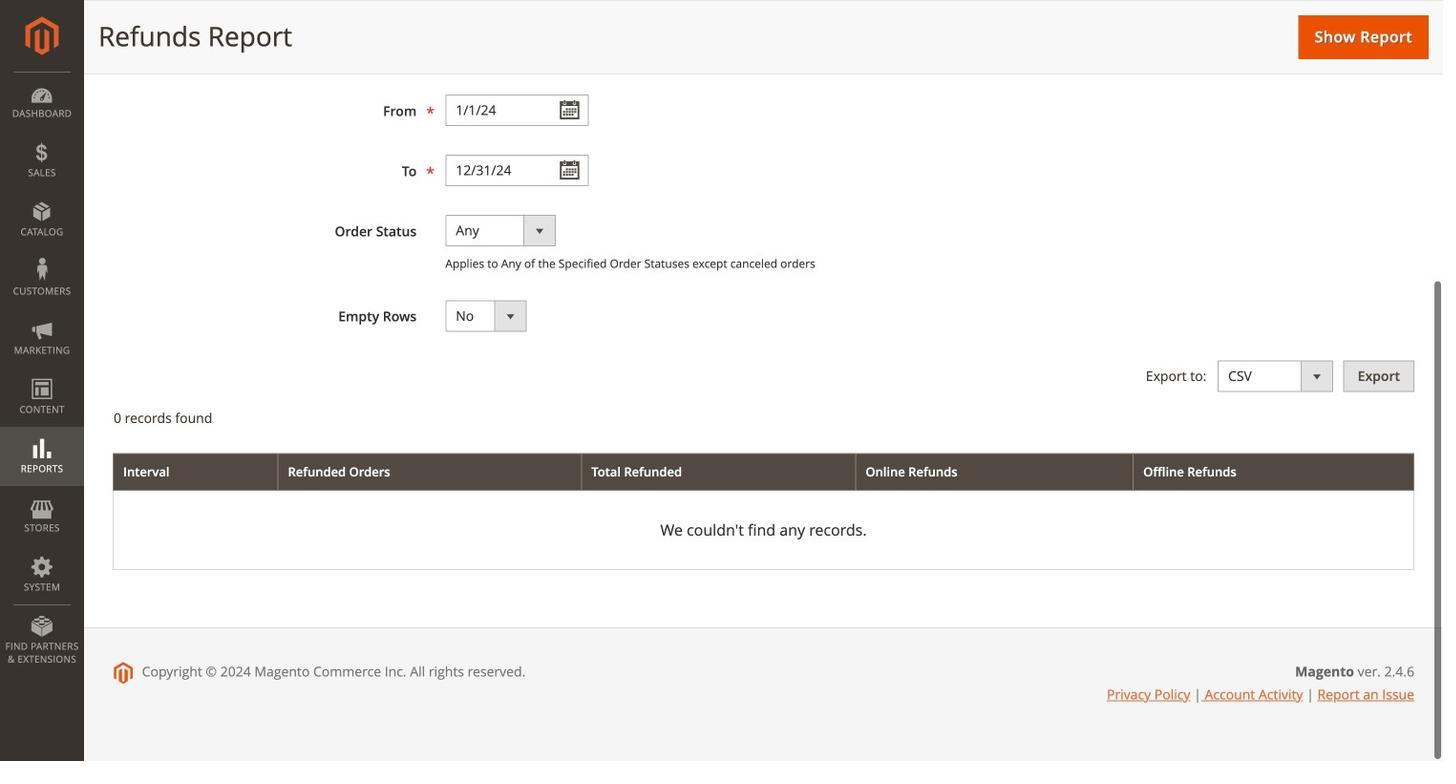 Task type: describe. For each thing, give the bounding box(es) containing it.
magento admin panel image
[[25, 16, 59, 55]]



Task type: locate. For each thing, give the bounding box(es) containing it.
menu bar
[[0, 72, 84, 676]]

None text field
[[446, 95, 589, 126], [446, 155, 589, 186], [446, 95, 589, 126], [446, 155, 589, 186]]



Task type: vqa. For each thing, say whether or not it's contained in the screenshot.
Magento Admin Panel icon
yes



